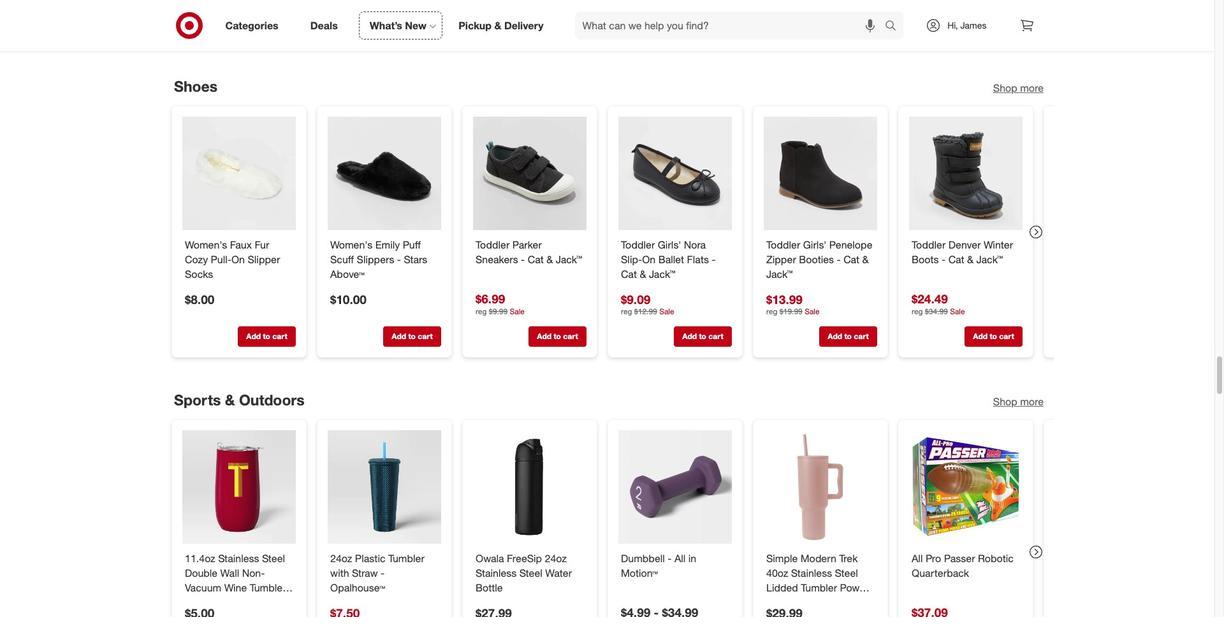 Task type: describe. For each thing, give the bounding box(es) containing it.
all pro passer robotic quarterback link
[[912, 552, 1020, 581]]

sports
[[174, 391, 221, 409]]

toddler for $13.99
[[766, 238, 800, 251]]

cat inside 'toddler denver winter boots - cat & jack™'
[[949, 253, 965, 266]]

steel inside 11.4oz stainless steel double wall non- vacuum wine tumbler with slide lid
[[262, 552, 285, 565]]

stars
[[404, 253, 427, 266]]

ballet
[[658, 253, 684, 266]]

reg for $6.99
[[476, 306, 487, 316]]

& inside toddler parker sneakers - cat & jack™
[[547, 253, 553, 266]]

modern
[[801, 552, 836, 565]]

lid
[[232, 596, 246, 609]]

toddler denver winter boots - cat & jack™
[[912, 238, 1013, 266]]

toddler parker sneakers - cat & jack™
[[476, 238, 582, 266]]

nora
[[684, 238, 706, 251]]

winter
[[984, 238, 1013, 251]]

with inside 11.4oz stainless steel double wall non- vacuum wine tumbler with slide lid
[[185, 596, 204, 609]]

pro
[[926, 552, 941, 565]]

girls' for $9.09
[[658, 238, 681, 251]]

owala freesip 24oz stainless steel water bottle link
[[476, 552, 584, 595]]

pull-
[[211, 253, 231, 266]]

emily
[[375, 238, 400, 251]]

toddler for $6.99
[[476, 238, 510, 251]]

sale for $24.49
[[950, 306, 965, 316]]

- inside the women's emily puff scuff slippers - stars above™
[[397, 253, 401, 266]]

slippers
[[357, 253, 394, 266]]

$12.99
[[634, 307, 657, 316]]

& right sports
[[225, 391, 235, 409]]

slipper
[[247, 253, 280, 266]]

what's new
[[370, 19, 427, 32]]

hi,
[[948, 20, 959, 31]]

shop more for sports & outdoors
[[993, 395, 1044, 408]]

- inside dumbbell - all in motion™
[[668, 552, 672, 565]]

categories link
[[215, 11, 295, 40]]

care
[[352, 2, 367, 12]]

quarterback
[[912, 567, 969, 580]]

in
[[689, 552, 696, 565]]

$6.99 reg $9.99 sale
[[476, 291, 525, 316]]

toddler parker sneakers - cat & jack™ link
[[476, 238, 584, 267]]

above™
[[330, 267, 365, 280]]

$15
[[343, 0, 355, 1]]

jack™ inside 'toddler denver winter boots - cat & jack™'
[[977, 253, 1003, 266]]

denver
[[949, 238, 981, 251]]

all pro passer robotic quarterback
[[912, 552, 1014, 580]]

24oz plastic tumbler with straw - opalhouse™
[[330, 552, 424, 594]]

zipper
[[766, 253, 796, 266]]

40oz
[[766, 567, 788, 580]]

11.4oz stainless steel double wall non- vacuum wine tumbler with slide lid
[[185, 552, 286, 609]]

women's emily puff scuff slippers - stars above™
[[330, 238, 427, 280]]

jack™ inside the toddler girls' penelope zipper booties - cat & jack™
[[766, 267, 793, 280]]

simple
[[766, 552, 798, 565]]

$15 target giftcard with $50 home care purchase add to cart
[[330, 0, 440, 27]]

what's new link
[[359, 11, 443, 40]]

bottle
[[476, 581, 503, 594]]

shop more for shoes
[[993, 81, 1044, 94]]

& inside toddler girls' nora slip-on ballet flats - cat & jack™
[[640, 267, 646, 280]]

slide
[[206, 596, 229, 609]]

home
[[330, 2, 350, 12]]

all inside dumbbell - all in motion™
[[675, 552, 686, 565]]

24oz plastic tumbler with straw - opalhouse™ link
[[330, 552, 439, 595]]

flats
[[687, 253, 709, 266]]

$24.49
[[912, 291, 948, 306]]

- inside toddler girls' nora slip-on ballet flats - cat & jack™
[[712, 253, 716, 266]]

on inside women's faux fur cozy pull-on slipper socks
[[231, 253, 245, 266]]

toddler girls' penelope zipper booties - cat & jack™ link
[[766, 238, 875, 281]]

powder
[[840, 581, 875, 594]]

search
[[880, 20, 911, 33]]

boots
[[912, 253, 939, 266]]

sneakers
[[476, 253, 518, 266]]

$8.00
[[185, 292, 214, 306]]

purchase
[[369, 2, 400, 12]]

plastic
[[355, 552, 385, 565]]

$13.99 reg $19.99 sale
[[766, 292, 820, 316]]

$10.00
[[330, 292, 366, 306]]

add inside $15 target giftcard with $50 home care purchase add to cart
[[392, 18, 406, 27]]

straw
[[352, 567, 378, 580]]

wall
[[220, 567, 239, 580]]

24oz inside the "24oz plastic tumbler with straw - opalhouse™"
[[330, 552, 352, 565]]

toddler for $24.49
[[912, 238, 946, 251]]

non-
[[242, 567, 265, 580]]

simple modern trek 40oz stainless steel lidded tumbler powder coat
[[766, 552, 875, 609]]

steel inside simple modern trek 40oz stainless steel lidded tumbler powder coat
[[835, 567, 858, 580]]

on inside toddler girls' nora slip-on ballet flats - cat & jack™
[[642, 253, 656, 266]]

women's for $10.00
[[330, 238, 372, 251]]

cat inside toddler parker sneakers - cat & jack™
[[528, 253, 544, 266]]

$9.09 reg $12.99 sale
[[621, 292, 674, 316]]

fur
[[254, 238, 269, 251]]

$9.09
[[621, 292, 651, 306]]

slip-
[[621, 253, 642, 266]]

shop more button for shoes
[[993, 81, 1044, 95]]

- inside 'toddler denver winter boots - cat & jack™'
[[942, 253, 946, 266]]

trek
[[839, 552, 858, 565]]

pickup & delivery link
[[448, 11, 560, 40]]

steel inside owala freesip 24oz stainless steel water bottle
[[519, 567, 542, 580]]

deals link
[[300, 11, 354, 40]]

toddler for $9.09
[[621, 238, 655, 251]]

sale for $13.99
[[805, 307, 820, 316]]

& right pickup
[[495, 19, 502, 32]]



Task type: vqa. For each thing, say whether or not it's contained in the screenshot.
Target
yes



Task type: locate. For each thing, give the bounding box(es) containing it.
reg down $6.99
[[476, 306, 487, 316]]

24oz up the straw
[[330, 552, 352, 565]]

toddler inside toddler girls' nora slip-on ballet flats - cat & jack™
[[621, 238, 655, 251]]

coat
[[766, 596, 788, 609]]

to
[[263, 18, 270, 27], [408, 18, 416, 27], [554, 18, 561, 27], [699, 18, 706, 27], [845, 18, 852, 27], [990, 18, 997, 27], [263, 332, 270, 341], [408, 332, 416, 341], [554, 332, 561, 341], [699, 332, 706, 341], [845, 332, 852, 341], [990, 332, 997, 341]]

sale inside $13.99 reg $19.99 sale
[[805, 307, 820, 316]]

more for shoes
[[1020, 81, 1044, 94]]

toddler inside toddler parker sneakers - cat & jack™
[[476, 238, 510, 251]]

on
[[231, 253, 245, 266], [642, 253, 656, 266]]

toddler inside 'toddler denver winter boots - cat & jack™'
[[912, 238, 946, 251]]

& down slip- at the right top
[[640, 267, 646, 280]]

3 sale from the left
[[659, 307, 674, 316]]

sale for $9.09
[[659, 307, 674, 316]]

cozy
[[185, 253, 208, 266]]

cat down denver
[[949, 253, 965, 266]]

shop for sports & outdoors
[[993, 395, 1018, 408]]

reg inside $6.99 reg $9.99 sale
[[476, 306, 487, 316]]

- down penelope
[[837, 253, 841, 266]]

1 vertical spatial shop
[[993, 395, 1018, 408]]

24oz plastic tumbler with straw - opalhouse™ image
[[328, 430, 441, 544], [328, 430, 441, 544]]

water
[[545, 567, 572, 580]]

0 horizontal spatial all
[[675, 552, 686, 565]]

add
[[246, 18, 261, 27], [392, 18, 406, 27], [537, 18, 552, 27], [682, 18, 697, 27], [828, 18, 842, 27], [973, 18, 988, 27], [246, 332, 261, 341], [392, 332, 406, 341], [537, 332, 552, 341], [682, 332, 697, 341], [828, 332, 842, 341], [973, 332, 988, 341]]

dumbbell - all in motion™ link
[[621, 552, 729, 581]]

pickup
[[459, 19, 492, 32]]

0 horizontal spatial girls'
[[658, 238, 681, 251]]

vacuum
[[185, 581, 221, 594]]

1 all from the left
[[675, 552, 686, 565]]

tumbler down modern
[[801, 581, 837, 594]]

tumbler right "plastic"
[[388, 552, 424, 565]]

cat
[[528, 253, 544, 266], [844, 253, 860, 266], [949, 253, 965, 266], [621, 267, 637, 280]]

0 horizontal spatial with
[[185, 596, 204, 609]]

11.4oz stainless steel double wall non- vacuum wine tumbler with slide lid link
[[185, 552, 293, 609]]

toddler up zipper
[[766, 238, 800, 251]]

1 shop from the top
[[993, 81, 1018, 94]]

2 horizontal spatial with
[[411, 0, 426, 1]]

cat inside the toddler girls' penelope zipper booties - cat & jack™
[[844, 253, 860, 266]]

motion™
[[621, 567, 658, 580]]

double
[[185, 567, 217, 580]]

shop more button for sports & outdoors
[[993, 395, 1044, 409]]

2 24oz from the left
[[545, 552, 567, 565]]

1 vertical spatial shop more
[[993, 395, 1044, 408]]

sale for $6.99
[[510, 306, 525, 316]]

passer
[[944, 552, 975, 565]]

0 horizontal spatial women's
[[185, 238, 227, 251]]

simple modern trek 40oz stainless steel lidded tumbler powder coat image
[[764, 430, 877, 544], [764, 430, 877, 544]]

- left in
[[668, 552, 672, 565]]

owala
[[476, 552, 504, 565]]

1 horizontal spatial women's
[[330, 238, 372, 251]]

girls'
[[658, 238, 681, 251], [803, 238, 827, 251]]

dumbbell
[[621, 552, 665, 565]]

reg down $13.99
[[766, 307, 778, 316]]

add to cart button
[[238, 13, 296, 33], [383, 13, 441, 33], [529, 13, 587, 33], [674, 13, 732, 33], [819, 13, 877, 33], [965, 13, 1023, 33], [238, 327, 296, 347], [383, 327, 441, 347], [529, 327, 587, 347], [674, 327, 732, 347], [819, 327, 877, 347], [965, 327, 1023, 347]]

& down penelope
[[863, 253, 869, 266]]

cart
[[272, 18, 287, 27], [418, 18, 433, 27], [563, 18, 578, 27], [709, 18, 724, 27], [854, 18, 869, 27], [999, 18, 1014, 27], [272, 332, 287, 341], [418, 332, 433, 341], [563, 332, 578, 341], [709, 332, 724, 341], [854, 332, 869, 341], [999, 332, 1014, 341]]

stainless up the wall at the bottom of the page
[[218, 552, 259, 565]]

owala freesip 24oz stainless steel water bottle image
[[473, 430, 587, 544], [473, 430, 587, 544]]

stainless inside owala freesip 24oz stainless steel water bottle
[[476, 567, 517, 580]]

reg inside $24.49 reg $34.99 sale
[[912, 306, 923, 316]]

on down faux
[[231, 253, 245, 266]]

2 shop more button from the top
[[993, 395, 1044, 409]]

0 vertical spatial shop more button
[[993, 81, 1044, 95]]

with for straw
[[330, 567, 349, 580]]

11.4oz
[[185, 552, 215, 565]]

with left $50
[[411, 0, 426, 1]]

girls' inside toddler girls' nora slip-on ballet flats - cat & jack™
[[658, 238, 681, 251]]

1 horizontal spatial tumbler
[[388, 552, 424, 565]]

sale inside $24.49 reg $34.99 sale
[[950, 306, 965, 316]]

toddler girls' nora slip-on ballet flats - cat & jack™
[[621, 238, 716, 280]]

women's emily puff scuff slippers - stars above™ link
[[330, 238, 439, 281]]

1 reg from the left
[[476, 306, 487, 316]]

- right boots
[[942, 253, 946, 266]]

0 horizontal spatial 24oz
[[330, 552, 352, 565]]

lidded
[[766, 581, 798, 594]]

1 horizontal spatial steel
[[519, 567, 542, 580]]

what's
[[370, 19, 402, 32]]

1 more from the top
[[1020, 81, 1044, 94]]

shop
[[993, 81, 1018, 94], [993, 395, 1018, 408]]

women's for $8.00
[[185, 238, 227, 251]]

24oz inside owala freesip 24oz stainless steel water bottle
[[545, 552, 567, 565]]

- inside toddler parker sneakers - cat & jack™
[[521, 253, 525, 266]]

women's faux fur cozy pull-on slipper socks
[[185, 238, 280, 280]]

all pro passer robotic quarterback image
[[909, 430, 1023, 544], [909, 430, 1023, 544]]

all left in
[[675, 552, 686, 565]]

categories
[[226, 19, 279, 32]]

2 women's from the left
[[330, 238, 372, 251]]

3 reg from the left
[[621, 307, 632, 316]]

steel down trek
[[835, 567, 858, 580]]

2 shop more from the top
[[993, 395, 1044, 408]]

new
[[405, 19, 427, 32]]

all left pro
[[912, 552, 923, 565]]

1 horizontal spatial all
[[912, 552, 923, 565]]

2 reg from the left
[[912, 306, 923, 316]]

0 vertical spatial shop more
[[993, 81, 1044, 94]]

0 horizontal spatial on
[[231, 253, 245, 266]]

freesip
[[507, 552, 542, 565]]

4 toddler from the left
[[912, 238, 946, 251]]

$34.99
[[925, 306, 948, 316]]

0 horizontal spatial steel
[[262, 552, 285, 565]]

on left the ballet
[[642, 253, 656, 266]]

$9.99
[[489, 306, 508, 316]]

hi, james
[[948, 20, 987, 31]]

jack™
[[556, 253, 582, 266], [977, 253, 1003, 266], [649, 267, 675, 280], [766, 267, 793, 280]]

2 shop from the top
[[993, 395, 1018, 408]]

0 horizontal spatial tumbler
[[250, 581, 286, 594]]

stainless down modern
[[791, 567, 832, 580]]

toddler girls' penelope zipper booties - cat & jack™ image
[[764, 116, 877, 230], [764, 116, 877, 230]]

girls' up the ballet
[[658, 238, 681, 251]]

- inside the "24oz plastic tumbler with straw - opalhouse™"
[[381, 567, 385, 580]]

& inside 'toddler denver winter boots - cat & jack™'
[[967, 253, 974, 266]]

1 24oz from the left
[[330, 552, 352, 565]]

with inside $15 target giftcard with $50 home care purchase add to cart
[[411, 0, 426, 1]]

tumbler
[[388, 552, 424, 565], [250, 581, 286, 594], [801, 581, 837, 594]]

sale right $12.99
[[659, 307, 674, 316]]

jack™ left slip- at the right top
[[556, 253, 582, 266]]

dumbbell - all in motion™
[[621, 552, 696, 580]]

cart inside $15 target giftcard with $50 home care purchase add to cart
[[418, 18, 433, 27]]

toddler up boots
[[912, 238, 946, 251]]

sports & outdoors
[[174, 391, 304, 409]]

& inside the toddler girls' penelope zipper booties - cat & jack™
[[863, 253, 869, 266]]

reg inside $13.99 reg $19.99 sale
[[766, 307, 778, 316]]

outdoors
[[239, 391, 304, 409]]

sale right $34.99 in the right of the page
[[950, 306, 965, 316]]

toddler denver winter boots - cat & jack™ link
[[912, 238, 1020, 267]]

2 vertical spatial with
[[185, 596, 204, 609]]

0 horizontal spatial stainless
[[218, 552, 259, 565]]

2 girls' from the left
[[803, 238, 827, 251]]

cat down slip- at the right top
[[621, 267, 637, 280]]

target
[[357, 0, 378, 1]]

delivery
[[505, 19, 544, 32]]

1 shop more button from the top
[[993, 81, 1044, 95]]

reg for $24.49
[[912, 306, 923, 316]]

opalhouse™
[[330, 581, 385, 594]]

2 horizontal spatial tumbler
[[801, 581, 837, 594]]

jack™ down the ballet
[[649, 267, 675, 280]]

1 shop more from the top
[[993, 81, 1044, 94]]

toddler up slip- at the right top
[[621, 238, 655, 251]]

wine
[[224, 581, 247, 594]]

with inside the "24oz plastic tumbler with straw - opalhouse™"
[[330, 567, 349, 580]]

- left stars
[[397, 253, 401, 266]]

1 horizontal spatial 24oz
[[545, 552, 567, 565]]

0 vertical spatial shop
[[993, 81, 1018, 94]]

toddler up sneakers
[[476, 238, 510, 251]]

tumbler down non-
[[250, 581, 286, 594]]

2 more from the top
[[1020, 395, 1044, 408]]

reg inside $9.09 reg $12.99 sale
[[621, 307, 632, 316]]

steel up non-
[[262, 552, 285, 565]]

11.4oz stainless steel double wall non-vacuum wine tumbler with slide lid image
[[182, 430, 296, 544], [182, 430, 296, 544]]

1 horizontal spatial with
[[330, 567, 349, 580]]

$13.99
[[766, 292, 803, 306]]

2 all from the left
[[912, 552, 923, 565]]

1 vertical spatial with
[[330, 567, 349, 580]]

1 girls' from the left
[[658, 238, 681, 251]]

women's inside the women's emily puff scuff slippers - stars above™
[[330, 238, 372, 251]]

jack™ down winter
[[977, 253, 1003, 266]]

cat down parker
[[528, 253, 544, 266]]

sale inside $6.99 reg $9.99 sale
[[510, 306, 525, 316]]

1 horizontal spatial on
[[642, 253, 656, 266]]

toddler girls' nora slip-on ballet flats - cat & jack™ image
[[618, 116, 732, 230], [618, 116, 732, 230]]

toddler girls' penelope zipper booties - cat & jack™
[[766, 238, 873, 280]]

reg down $24.49
[[912, 306, 923, 316]]

simple modern trek 40oz stainless steel lidded tumbler powder coat link
[[766, 552, 875, 609]]

deals
[[310, 19, 338, 32]]

What can we help you find? suggestions appear below search field
[[575, 11, 889, 40]]

pickup & delivery
[[459, 19, 544, 32]]

with up opalhouse™
[[330, 567, 349, 580]]

24oz
[[330, 552, 352, 565], [545, 552, 567, 565]]

girls' for $13.99
[[803, 238, 827, 251]]

reg for $13.99
[[766, 307, 778, 316]]

shop for shoes
[[993, 81, 1018, 94]]

$19.99
[[780, 307, 803, 316]]

women's up cozy
[[185, 238, 227, 251]]

toddler
[[476, 238, 510, 251], [621, 238, 655, 251], [766, 238, 800, 251], [912, 238, 946, 251]]

shoes
[[174, 77, 217, 95]]

robotic
[[978, 552, 1014, 565]]

tumbler inside 11.4oz stainless steel double wall non- vacuum wine tumbler with slide lid
[[250, 581, 286, 594]]

parker
[[512, 238, 542, 251]]

owala freesip 24oz stainless steel water bottle
[[476, 552, 572, 594]]

scuff
[[330, 253, 354, 266]]

jack™ inside toddler parker sneakers - cat & jack™
[[556, 253, 582, 266]]

- down parker
[[521, 253, 525, 266]]

$50
[[428, 0, 440, 1]]

penelope
[[829, 238, 873, 251]]

dumbbell - all in motion™ image
[[618, 430, 732, 544], [618, 430, 732, 544]]

booties
[[799, 253, 834, 266]]

1 sale from the left
[[510, 306, 525, 316]]

0 vertical spatial more
[[1020, 81, 1044, 94]]

1 vertical spatial more
[[1020, 395, 1044, 408]]

toddler girls' nora slip-on ballet flats - cat & jack™ link
[[621, 238, 729, 281]]

2 toddler from the left
[[621, 238, 655, 251]]

toddler denver winter boots - cat & jack™ image
[[909, 116, 1023, 230], [909, 116, 1023, 230]]

more
[[1020, 81, 1044, 94], [1020, 395, 1044, 408]]

toddler parker sneakers - cat & jack™ image
[[473, 116, 587, 230], [473, 116, 587, 230]]

stainless inside simple modern trek 40oz stainless steel lidded tumbler powder coat
[[791, 567, 832, 580]]

2 on from the left
[[642, 253, 656, 266]]

girls' up booties
[[803, 238, 827, 251]]

with down vacuum
[[185, 596, 204, 609]]

giftcard
[[380, 0, 409, 1]]

women's emily puff scuff slippers - stars above™ image
[[328, 116, 441, 230], [328, 116, 441, 230]]

jack™ inside toddler girls' nora slip-on ballet flats - cat & jack™
[[649, 267, 675, 280]]

1 toddler from the left
[[476, 238, 510, 251]]

1 horizontal spatial stainless
[[476, 567, 517, 580]]

2 horizontal spatial stainless
[[791, 567, 832, 580]]

puff
[[403, 238, 421, 251]]

cat down penelope
[[844, 253, 860, 266]]

3 toddler from the left
[[766, 238, 800, 251]]

$24.49 reg $34.99 sale
[[912, 291, 965, 316]]

0 vertical spatial with
[[411, 0, 426, 1]]

2 horizontal spatial steel
[[835, 567, 858, 580]]

4 sale from the left
[[805, 307, 820, 316]]

tumbler inside simple modern trek 40oz stainless steel lidded tumbler powder coat
[[801, 581, 837, 594]]

1 on from the left
[[231, 253, 245, 266]]

& right sneakers
[[547, 253, 553, 266]]

- right the straw
[[381, 567, 385, 580]]

toddler inside the toddler girls' penelope zipper booties - cat & jack™
[[766, 238, 800, 251]]

with for $50
[[411, 0, 426, 1]]

more for sports & outdoors
[[1020, 395, 1044, 408]]

all
[[675, 552, 686, 565], [912, 552, 923, 565]]

shop more
[[993, 81, 1044, 94], [993, 395, 1044, 408]]

all inside all pro passer robotic quarterback
[[912, 552, 923, 565]]

stainless inside 11.4oz stainless steel double wall non- vacuum wine tumbler with slide lid
[[218, 552, 259, 565]]

1 horizontal spatial girls'
[[803, 238, 827, 251]]

sale inside $9.09 reg $12.99 sale
[[659, 307, 674, 316]]

reg down '$9.09'
[[621, 307, 632, 316]]

sale right "$19.99"
[[805, 307, 820, 316]]

women's faux fur cozy pull-on slipper socks image
[[182, 116, 296, 230], [182, 116, 296, 230]]

reg for $9.09
[[621, 307, 632, 316]]

steel
[[262, 552, 285, 565], [519, 567, 542, 580], [835, 567, 858, 580]]

& down denver
[[967, 253, 974, 266]]

$6.99
[[476, 291, 505, 306]]

women's inside women's faux fur cozy pull-on slipper socks
[[185, 238, 227, 251]]

stainless down owala
[[476, 567, 517, 580]]

shop more button
[[993, 81, 1044, 95], [993, 395, 1044, 409]]

women's up the scuff
[[330, 238, 372, 251]]

tumbler inside the "24oz plastic tumbler with straw - opalhouse™"
[[388, 552, 424, 565]]

james
[[961, 20, 987, 31]]

jack™ down zipper
[[766, 267, 793, 280]]

1 vertical spatial shop more button
[[993, 395, 1044, 409]]

cat inside toddler girls' nora slip-on ballet flats - cat & jack™
[[621, 267, 637, 280]]

steel down freesip
[[519, 567, 542, 580]]

sale right $9.99
[[510, 306, 525, 316]]

4 reg from the left
[[766, 307, 778, 316]]

- inside the toddler girls' penelope zipper booties - cat & jack™
[[837, 253, 841, 266]]

2 sale from the left
[[950, 306, 965, 316]]

- right flats
[[712, 253, 716, 266]]

sale
[[510, 306, 525, 316], [950, 306, 965, 316], [659, 307, 674, 316], [805, 307, 820, 316]]

24oz up water
[[545, 552, 567, 565]]

to inside $15 target giftcard with $50 home care purchase add to cart
[[408, 18, 416, 27]]

girls' inside the toddler girls' penelope zipper booties - cat & jack™
[[803, 238, 827, 251]]

1 women's from the left
[[185, 238, 227, 251]]



